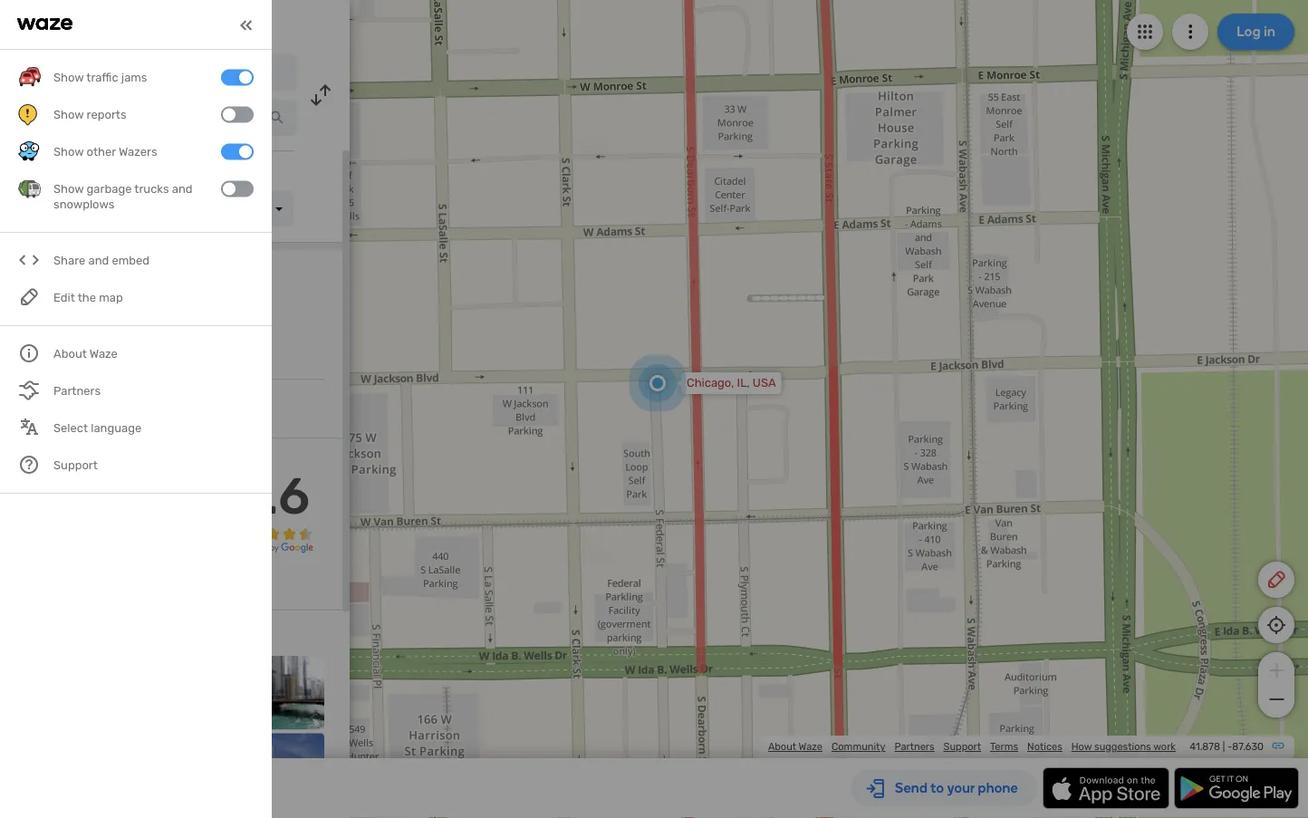 Task type: vqa. For each thing, say whether or not it's contained in the screenshot.
Rouge,
no



Task type: describe. For each thing, give the bounding box(es) containing it.
12:30 pm list box
[[194, 191, 294, 227]]

41.878
[[1190, 741, 1221, 753]]

zoom in image
[[1265, 660, 1288, 681]]

12:30
[[205, 202, 234, 216]]

12:30 pm
[[205, 202, 254, 216]]

0 vertical spatial chicago
[[66, 67, 114, 82]]

notices link
[[1028, 741, 1063, 753]]

chicago, il, usa
[[687, 376, 776, 390]]

1 horizontal spatial il,
[[121, 68, 132, 81]]

code image
[[18, 249, 41, 272]]

0 vertical spatial chicago il, usa
[[66, 67, 157, 82]]

waze
[[799, 741, 823, 753]]

location image
[[18, 107, 40, 129]]

review
[[18, 453, 60, 468]]

share
[[53, 253, 85, 267]]

work
[[1154, 741, 1176, 753]]

current location image
[[18, 62, 40, 83]]

summary
[[63, 453, 119, 468]]

directions
[[166, 14, 241, 34]]

about waze community partners support terms notices how suggestions work
[[768, 741, 1176, 753]]

partners link
[[895, 741, 935, 753]]

embed
[[112, 253, 150, 267]]

and
[[88, 253, 109, 267]]

2 horizontal spatial il,
[[737, 376, 750, 390]]

4.6
[[233, 466, 310, 527]]

5
[[18, 476, 26, 491]]

Choose destination text field
[[53, 100, 297, 136]]

1 vertical spatial chicago il, usa
[[18, 270, 90, 310]]

5 4
[[18, 476, 26, 506]]

pm
[[237, 202, 254, 216]]

support link
[[944, 741, 981, 753]]

pencil image
[[1266, 569, 1288, 591]]

clock image
[[14, 160, 35, 182]]

nov
[[80, 202, 101, 216]]

notices
[[1028, 741, 1063, 753]]



Task type: locate. For each thing, give the bounding box(es) containing it.
image 4 of chicago, chicago image
[[251, 656, 324, 730]]

41.878 | -87.630
[[1190, 741, 1264, 753]]

87.630
[[1233, 741, 1264, 753]]

share and embed
[[53, 253, 150, 267]]

fri,
[[60, 202, 77, 216]]

chicago il, usa down share
[[18, 270, 90, 310]]

partners
[[895, 741, 935, 753]]

support
[[944, 741, 981, 753]]

how suggestions work link
[[1072, 741, 1176, 753]]

driving
[[108, 14, 163, 34]]

fri, nov 24
[[60, 202, 118, 216]]

usa right the chicago,
[[753, 376, 776, 390]]

review summary
[[18, 453, 119, 468]]

1 vertical spatial usa
[[35, 295, 60, 310]]

il, down the code image
[[18, 295, 32, 310]]

1 horizontal spatial usa
[[135, 68, 157, 81]]

-
[[1228, 741, 1233, 753]]

0 horizontal spatial usa
[[35, 295, 60, 310]]

about waze link
[[768, 741, 823, 753]]

chicago il, usa down driving
[[66, 67, 157, 82]]

il, down driving
[[121, 68, 132, 81]]

0 horizontal spatial il,
[[18, 295, 32, 310]]

community
[[832, 741, 886, 753]]

usa down the code image
[[35, 295, 60, 310]]

24
[[103, 202, 118, 216]]

computer image
[[18, 398, 40, 420]]

usa
[[135, 68, 157, 81], [35, 295, 60, 310], [753, 376, 776, 390]]

how
[[1072, 741, 1092, 753]]

chicago
[[66, 67, 114, 82], [18, 270, 90, 291]]

about
[[768, 741, 797, 753]]

0 vertical spatial il,
[[121, 68, 132, 81]]

|
[[1223, 741, 1225, 753]]

chicago right current location image
[[66, 67, 114, 82]]

terms
[[990, 741, 1019, 753]]

fri, nov 24 list box
[[49, 191, 185, 227]]

community link
[[832, 741, 886, 753]]

terms link
[[990, 741, 1019, 753]]

suggestions
[[1095, 741, 1151, 753]]

chicago il, usa
[[66, 67, 157, 82], [18, 270, 90, 310]]

chicago,
[[687, 376, 734, 390]]

share and embed link
[[18, 242, 254, 279]]

usa down driving
[[135, 68, 157, 81]]

1 vertical spatial il,
[[18, 295, 32, 310]]

2 vertical spatial il,
[[737, 376, 750, 390]]

il, right the chicago,
[[737, 376, 750, 390]]

driving directions
[[108, 14, 241, 34]]

0 vertical spatial usa
[[135, 68, 157, 81]]

zoom out image
[[1265, 689, 1288, 710]]

2 vertical spatial usa
[[753, 376, 776, 390]]

image 8 of chicago, chicago image
[[251, 734, 324, 807]]

2 horizontal spatial usa
[[753, 376, 776, 390]]

4
[[18, 491, 26, 506]]

il,
[[121, 68, 132, 81], [18, 295, 32, 310], [737, 376, 750, 390]]

link image
[[1271, 739, 1286, 753]]

1 vertical spatial chicago
[[18, 270, 90, 291]]

chicago down share
[[18, 270, 90, 291]]



